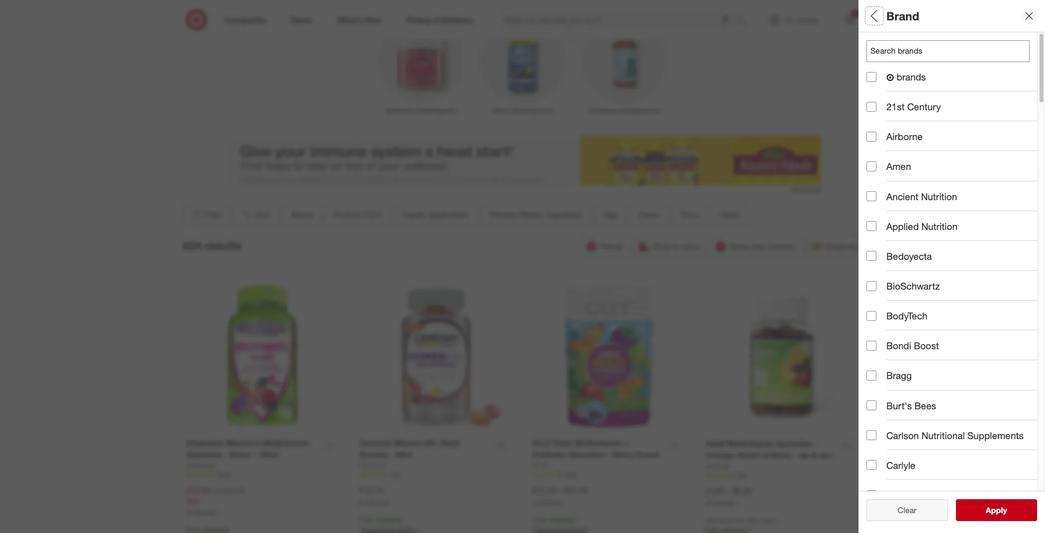 Task type: locate. For each thing, give the bounding box(es) containing it.
olly kids' multivitamin + probiotic gummies - berry punch link
[[532, 438, 662, 461]]

1 vertical spatial brand button
[[283, 204, 321, 226]]

glendale down $13.59
[[539, 499, 563, 507]]

multivitamin inside vitafusion women's multivitamin gummies - berry - 150ct
[[263, 439, 309, 449]]

& down 'orange,'
[[716, 462, 720, 471]]

olly link
[[532, 461, 549, 471]]

of
[[937, 424, 945, 436]]

olly down probiotic
[[532, 462, 549, 470]]

gummies up vitafusion link
[[186, 450, 222, 460]]

age button
[[867, 172, 1045, 206], [595, 204, 626, 226]]

see results button
[[956, 500, 1037, 522]]

0 vertical spatial price button
[[672, 204, 707, 226]]

2 horizontal spatial multivitamins
[[620, 106, 661, 115]]

2 * from the left
[[575, 516, 577, 524]]

clear
[[893, 506, 912, 516], [898, 506, 917, 516]]

1 vertical spatial primary dietary ingredient button
[[481, 204, 591, 226]]

& left up™
[[811, 451, 817, 461]]

guest
[[867, 321, 893, 333]]

multivitamins right "men's"
[[512, 106, 553, 115]]

Applied Nutrition checkbox
[[867, 222, 877, 232]]

price inside the all filters dialog
[[867, 252, 890, 263]]

multivitamin left +
[[575, 439, 622, 449]]

* for glendale
[[402, 516, 404, 524]]

$12.79 at glendale
[[359, 486, 390, 507]]

1 vertical spatial product form
[[334, 210, 382, 220]]

berry inside adult multivitamin gummies - orange, peach & berry - up & up™
[[771, 451, 792, 461]]

women's
[[226, 439, 261, 449]]

berry up 898 link
[[771, 451, 792, 461]]

1 horizontal spatial results
[[992, 506, 1018, 516]]

128 link
[[359, 471, 513, 480]]

bondi
[[887, 340, 912, 352]]

olly up probiotic
[[532, 439, 552, 449]]

airborne
[[887, 131, 923, 142]]

1 olly from the top
[[532, 439, 552, 449]]

1 horizontal spatial multivitamin
[[575, 439, 622, 449]]

results right see
[[992, 506, 1018, 516]]

price up the bioschwartz option
[[867, 252, 890, 263]]

2 olly from the top
[[532, 462, 549, 470]]

health application inside the all filters dialog
[[867, 112, 949, 124]]

berry down +
[[613, 450, 633, 460]]

application inside the all filters dialog
[[899, 112, 949, 124]]

434
[[182, 239, 201, 253]]

0 vertical spatial deals button
[[711, 204, 748, 226]]

filter
[[204, 210, 221, 220]]

1 horizontal spatial product form button
[[867, 67, 1045, 102]]

- inside centrum women 50+ multi gummy - 80ct
[[391, 450, 394, 460]]

bragg
[[887, 370, 912, 382]]

berry for probiotic
[[613, 450, 633, 460]]

boost
[[914, 340, 939, 352]]

2 vertical spatial centrum
[[887, 490, 924, 502]]

0 vertical spatial primary
[[867, 147, 902, 159]]

adult multivitamin gummies - orange, peach & berry - up & up™ image
[[706, 279, 859, 433], [706, 279, 859, 433]]

multivitamins for women's multivitamins
[[415, 106, 456, 115]]

olly inside olly kids' multivitamin + probiotic gummies - berry punch
[[532, 439, 552, 449]]

at
[[359, 499, 364, 507], [532, 499, 538, 507], [706, 500, 711, 507], [186, 509, 191, 517]]

clear for clear
[[898, 506, 917, 516]]

results for 434 results
[[205, 239, 242, 253]]

1 vertical spatial health
[[403, 210, 426, 220]]

- inside olly kids' multivitamin + probiotic gummies - berry punch
[[607, 450, 610, 460]]

1 vitafusion from the top
[[186, 439, 224, 449]]

ships
[[719, 517, 734, 525]]

Carlyle checkbox
[[867, 461, 877, 471]]

results inside button
[[992, 506, 1018, 516]]

0 vertical spatial olly
[[532, 439, 552, 449]]

brand up ¬
[[867, 43, 894, 54]]

multivitamin up peach
[[728, 439, 774, 449]]

0 horizontal spatial multivitamins
[[415, 106, 456, 115]]

at down sale
[[186, 509, 191, 517]]

apply
[[986, 506, 1007, 516]]

0 vertical spatial product
[[867, 77, 903, 89]]

0 vertical spatial nutrition
[[921, 191, 957, 202]]

0 horizontal spatial price button
[[672, 204, 707, 226]]

results for see results
[[992, 506, 1018, 516]]

1 vertical spatial olly
[[532, 462, 549, 470]]

0 horizontal spatial results
[[205, 239, 242, 253]]

primary dietary ingredient inside the all filters dialog
[[867, 147, 986, 159]]

0 vertical spatial results
[[205, 239, 242, 253]]

application
[[899, 112, 949, 124], [428, 210, 468, 220]]

flavor button down "ancient nutrition"
[[867, 206, 1045, 241]]

at down $13.59
[[532, 499, 538, 507]]

product form button
[[867, 67, 1045, 102], [325, 204, 391, 226]]

century
[[908, 101, 941, 113]]

1 horizontal spatial health application button
[[867, 102, 1045, 137]]

flavor up shop
[[638, 210, 660, 220]]

Bondi Boost checkbox
[[867, 341, 877, 351]]

free shipping * down $12.79 at glendale
[[359, 516, 404, 524]]

vitafusion inside vitafusion women's multivitamin gummies - berry - 150ct
[[186, 439, 224, 449]]

free shipping * down $13.59 - $23.49 at glendale
[[532, 516, 577, 524]]

gummies
[[776, 439, 812, 449], [186, 450, 222, 460], [569, 450, 605, 460]]

bees
[[915, 400, 936, 412]]

ancient
[[887, 191, 919, 202]]

898
[[736, 472, 746, 480]]

1 vertical spatial form
[[364, 210, 382, 220]]

gummies up 898 link
[[776, 439, 812, 449]]

2 free from the left
[[532, 516, 546, 524]]

multivitamins right women's
[[415, 106, 456, 115]]

health application
[[867, 112, 949, 124], [403, 210, 468, 220]]

olly kids' multivitamin + probiotic gummies - berry punch image
[[532, 279, 686, 433], [532, 279, 686, 433]]

centrum women 50+ multi gummy - 80ct image
[[359, 279, 513, 433], [359, 279, 513, 433]]

berry for orange,
[[771, 451, 792, 461]]

None text field
[[867, 40, 1030, 62]]

price button down applied nutrition
[[867, 241, 1045, 276]]

peach
[[738, 451, 761, 461]]

1 horizontal spatial multivitamins
[[512, 106, 553, 115]]

at down the $12.79
[[359, 499, 364, 507]]

shipping down $12.79 at glendale
[[375, 516, 402, 524]]

1 vertical spatial vitafusion
[[186, 462, 217, 470]]

age inside the all filters dialog
[[867, 182, 884, 193]]

age button inside the all filters dialog
[[867, 172, 1045, 206]]

deals up same
[[720, 210, 740, 220]]

centrum link
[[359, 461, 386, 471]]

-
[[814, 439, 818, 449], [224, 450, 228, 460], [253, 450, 256, 460], [391, 450, 394, 460], [607, 450, 610, 460], [794, 451, 797, 461], [558, 486, 562, 496], [727, 487, 730, 497]]

filter button
[[182, 204, 229, 226]]

21st Century checkbox
[[867, 102, 877, 112]]

0 vertical spatial deals
[[720, 210, 740, 220]]

centrum up gummy
[[359, 439, 392, 449]]

supplements
[[968, 430, 1024, 442]]

centrum
[[359, 439, 392, 449], [359, 462, 386, 470], [887, 490, 924, 502]]

glendale down $4.69
[[712, 500, 736, 507]]

0 vertical spatial health
[[867, 112, 896, 124]]

0 horizontal spatial product form
[[334, 210, 382, 220]]

brand right "all"
[[887, 9, 920, 23]]

& right peach
[[763, 451, 769, 461]]

0 vertical spatial primary dietary ingredient
[[867, 147, 986, 159]]

centrum women 50+ multi gummy - 80ct
[[359, 439, 460, 460]]

1 shipping from the left
[[375, 516, 402, 524]]

2 horizontal spatial berry
[[771, 451, 792, 461]]

0 vertical spatial health application button
[[867, 102, 1045, 137]]

&
[[763, 451, 769, 461], [811, 451, 817, 461], [716, 462, 720, 471]]

flavor button
[[630, 204, 668, 226], [867, 206, 1045, 241]]

0 horizontal spatial deals
[[720, 210, 740, 220]]

1 horizontal spatial primary dietary ingredient button
[[867, 137, 1045, 172]]

$8.29
[[733, 487, 752, 497]]

0 vertical spatial application
[[899, 112, 949, 124]]

0 horizontal spatial age button
[[595, 204, 626, 226]]

0 horizontal spatial primary dietary ingredient
[[489, 210, 582, 220]]

men's
[[492, 106, 510, 115]]

0 vertical spatial health application
[[867, 112, 949, 124]]

1 horizontal spatial gummies
[[569, 450, 605, 460]]

shipping
[[825, 242, 857, 252]]

1 horizontal spatial deals button
[[867, 276, 1045, 311]]

primary
[[867, 147, 902, 159], [489, 210, 517, 220]]

centrum inside centrum women 50+ multi gummy - 80ct
[[359, 439, 392, 449]]

0 horizontal spatial health application button
[[395, 204, 477, 226]]

vitafusion up $10.89
[[186, 462, 217, 470]]

centrum up clear all
[[887, 490, 924, 502]]

olly for olly kids' multivitamin + probiotic gummies - berry punch
[[532, 439, 552, 449]]

1 horizontal spatial *
[[575, 516, 577, 524]]

1 vertical spatial brand
[[867, 43, 894, 54]]

deals
[[720, 210, 740, 220], [867, 286, 892, 298]]

age up pickup
[[603, 210, 617, 220]]

clear inside "button"
[[893, 506, 912, 516]]

0 horizontal spatial berry
[[230, 450, 251, 460]]

1 vertical spatial price button
[[867, 241, 1045, 276]]

brand right sort
[[291, 210, 313, 220]]

men's multivitamins link
[[472, 14, 574, 116]]

0 horizontal spatial multivitamin
[[263, 439, 309, 449]]

0 horizontal spatial product form button
[[325, 204, 391, 226]]

¬
[[887, 72, 894, 83]]

search button
[[733, 9, 757, 33]]

None checkbox
[[867, 72, 877, 82]]

glendale
[[366, 499, 390, 507], [539, 499, 563, 507], [712, 500, 736, 507], [193, 509, 217, 517]]

- inside "$4.69 - $8.29 at glendale"
[[727, 487, 730, 497]]

clear inside button
[[898, 506, 917, 516]]

$4.69
[[706, 487, 725, 497]]

0 horizontal spatial ingredient
[[547, 210, 582, 220]]

berry inside vitafusion women's multivitamin gummies - berry - 150ct
[[230, 450, 251, 460]]

0 horizontal spatial free shipping *
[[359, 516, 404, 524]]

2 vitafusion from the top
[[186, 462, 217, 470]]

women's
[[386, 106, 414, 115]]

0 vertical spatial form
[[905, 77, 928, 89]]

- inside $13.59 - $23.49 at glendale
[[558, 486, 562, 496]]

1 horizontal spatial application
[[899, 112, 949, 124]]

multivitamin up 150ct
[[263, 439, 309, 449]]

2 horizontal spatial up
[[800, 451, 809, 461]]

0 horizontal spatial up
[[706, 462, 714, 471]]

dietary inside the all filters dialog
[[905, 147, 938, 159]]

centrum inside the brand dialog
[[887, 490, 924, 502]]

0 vertical spatial vitafusion
[[186, 439, 224, 449]]

reg
[[212, 487, 222, 496]]

1 horizontal spatial product form
[[867, 77, 928, 89]]

0 vertical spatial dietary
[[905, 147, 938, 159]]

vitafusion women's multivitamin gummies - berry - 150ct image
[[186, 279, 339, 433], [186, 279, 339, 433]]

glendale down the $12.79
[[366, 499, 390, 507]]

0 vertical spatial brand button
[[867, 32, 1045, 67]]

2 shipping from the left
[[548, 516, 575, 524]]

multivitamin for berry
[[575, 439, 622, 449]]

up inside adult multivitamin gummies - orange, peach & berry - up & up™
[[800, 451, 809, 461]]

price
[[681, 210, 699, 220], [867, 252, 890, 263]]

centrum down gummy
[[359, 462, 386, 470]]

1 horizontal spatial up
[[722, 462, 730, 471]]

clear left all
[[893, 506, 912, 516]]

free down $12.79 at glendale
[[359, 516, 373, 524]]

0 horizontal spatial product
[[334, 210, 362, 220]]

1 horizontal spatial age
[[867, 182, 884, 193]]

2 clear from the left
[[898, 506, 917, 516]]

1 horizontal spatial health
[[867, 112, 896, 124]]

results right 434
[[205, 239, 242, 253]]

0 vertical spatial age
[[867, 182, 884, 193]]

2 multivitamins from the left
[[512, 106, 553, 115]]

0 horizontal spatial price
[[681, 210, 699, 220]]

1 horizontal spatial berry
[[613, 450, 633, 460]]

children's
[[588, 106, 618, 115]]

nutrition for ancient nutrition
[[921, 191, 957, 202]]

deals button
[[711, 204, 748, 226], [867, 276, 1045, 311]]

form inside the all filters dialog
[[905, 77, 928, 89]]

only
[[706, 517, 718, 525]]

Bedoyecta checkbox
[[867, 251, 877, 261]]

1 horizontal spatial health application
[[867, 112, 949, 124]]

sold by
[[867, 356, 900, 368]]

health application button
[[867, 102, 1045, 137], [395, 204, 477, 226]]

berry inside olly kids' multivitamin + probiotic gummies - berry punch
[[613, 450, 633, 460]]

multivitamin inside adult multivitamin gummies - orange, peach & berry - up & up™
[[728, 439, 774, 449]]

1 horizontal spatial shipping
[[548, 516, 575, 524]]

health
[[867, 112, 896, 124], [403, 210, 426, 220]]

21st
[[887, 101, 905, 113]]

gummies down kids'
[[569, 450, 605, 460]]

day
[[752, 242, 765, 252]]

1 vertical spatial deals
[[867, 286, 892, 298]]

free down $13.59
[[532, 516, 546, 524]]

0 horizontal spatial deals button
[[711, 204, 748, 226]]

BodyTech checkbox
[[867, 311, 877, 321]]

1 horizontal spatial form
[[905, 77, 928, 89]]

at down $4.69
[[706, 500, 711, 507]]

nutrition down "ancient nutrition"
[[922, 221, 958, 232]]

0 horizontal spatial free
[[359, 516, 373, 524]]

0 horizontal spatial health application
[[403, 210, 468, 220]]

nutrition for applied nutrition
[[922, 221, 958, 232]]

glendale down sale
[[193, 509, 217, 517]]

age down amen option
[[867, 182, 884, 193]]

0 horizontal spatial form
[[364, 210, 382, 220]]

2 free shipping * from the left
[[532, 516, 577, 524]]

0 horizontal spatial *
[[402, 516, 404, 524]]

clear down the carlyle
[[898, 506, 917, 516]]

probiotic
[[532, 450, 567, 460]]

1 vertical spatial product
[[334, 210, 362, 220]]

1 horizontal spatial dietary
[[905, 147, 938, 159]]

1 horizontal spatial primary
[[867, 147, 902, 159]]

vitafusion up vitafusion link
[[186, 439, 224, 449]]

guest rating
[[867, 321, 925, 333]]

$10.89
[[186, 486, 210, 496]]

0 horizontal spatial gummies
[[186, 450, 222, 460]]

centrum for centrum link
[[359, 462, 386, 470]]

multivitamin inside olly kids' multivitamin + probiotic gummies - berry punch
[[575, 439, 622, 449]]

nutrition up applied nutrition
[[921, 191, 957, 202]]

1 horizontal spatial age button
[[867, 172, 1045, 206]]

1 horizontal spatial deals
[[867, 286, 892, 298]]

0 horizontal spatial primary
[[489, 210, 517, 220]]

berry down women's
[[230, 450, 251, 460]]

1 multivitamins from the left
[[415, 106, 456, 115]]

deals up bodytech option
[[867, 286, 892, 298]]

1 clear from the left
[[893, 506, 912, 516]]

at inside $13.59 - $23.49 at glendale
[[532, 499, 538, 507]]

1 free shipping * from the left
[[359, 516, 404, 524]]

0 horizontal spatial primary dietary ingredient button
[[481, 204, 591, 226]]

olly
[[532, 439, 552, 449], [532, 462, 549, 470]]

Airborne checkbox
[[867, 132, 877, 142]]

vitafusion for vitafusion women's multivitamin gummies - berry - 150ct
[[186, 439, 224, 449]]

price button up store
[[672, 204, 707, 226]]

women's multivitamins
[[386, 106, 456, 115]]

1 * from the left
[[402, 516, 404, 524]]

128
[[390, 472, 400, 479]]

adult multivitamin gummies - orange, peach & berry - up & up™ link
[[706, 439, 836, 462]]

flavor button up shop
[[630, 204, 668, 226]]

1 horizontal spatial flavor
[[867, 217, 894, 228]]

2 horizontal spatial multivitamin
[[728, 439, 774, 449]]

shipping button
[[807, 236, 863, 258]]

multivitamins right children's
[[620, 106, 661, 115]]

price up store
[[681, 210, 699, 220]]

free shipping * for $23.49
[[532, 516, 577, 524]]

adult
[[706, 439, 725, 449]]

shipping down $13.59 - $23.49 at glendale
[[548, 516, 575, 524]]

3 multivitamins from the left
[[620, 106, 661, 115]]

clear for clear all
[[893, 506, 912, 516]]

free shipping * for glendale
[[359, 516, 404, 524]]

women
[[395, 439, 423, 449]]

1 free from the left
[[359, 516, 373, 524]]

1 vertical spatial application
[[428, 210, 468, 220]]

1 horizontal spatial free shipping *
[[532, 516, 577, 524]]

898 link
[[706, 472, 859, 480]]

0 vertical spatial ingredient
[[940, 147, 986, 159]]

flavor down ancient nutrition 'checkbox'
[[867, 217, 894, 228]]

1 horizontal spatial ingredient
[[940, 147, 986, 159]]



Task type: vqa. For each thing, say whether or not it's contained in the screenshot.
Centrum inside the Brand Dialog
yes



Task type: describe. For each thing, give the bounding box(es) containing it.
gummies inside olly kids' multivitamin + probiotic gummies - berry punch
[[569, 450, 605, 460]]

1 link
[[839, 9, 861, 31]]

none text field inside the brand dialog
[[867, 40, 1030, 62]]

at inside "$4.69 - $8.29 at glendale"
[[706, 500, 711, 507]]

children's multivitamins
[[588, 106, 661, 115]]

primary inside the all filters dialog
[[867, 147, 902, 159]]

multivitamins for men's multivitamins
[[512, 106, 553, 115]]

guest rating button
[[867, 311, 1045, 346]]

with
[[735, 517, 746, 525]]

Burt's Bees checkbox
[[867, 401, 877, 411]]

free for at
[[359, 516, 373, 524]]

rating
[[896, 321, 925, 333]]

pickup
[[599, 242, 624, 252]]

Bragg checkbox
[[867, 371, 877, 381]]

0 horizontal spatial age
[[603, 210, 617, 220]]

product inside the all filters dialog
[[867, 77, 903, 89]]

21st century
[[887, 101, 941, 113]]

apply button
[[956, 500, 1037, 522]]

health application button inside the all filters dialog
[[867, 102, 1045, 137]]

vitafusion link
[[186, 461, 217, 471]]

2 vertical spatial brand
[[291, 210, 313, 220]]

$13.59 - $23.49 at glendale
[[532, 486, 588, 507]]

fpo/apo button
[[867, 381, 1045, 415]]

$12.49
[[224, 487, 245, 496]]

$13.59
[[532, 486, 556, 496]]

vitafusion for vitafusion
[[186, 462, 217, 470]]

shop in store
[[652, 242, 700, 252]]

all filters dialog
[[859, 0, 1045, 534]]

applied nutrition
[[887, 221, 958, 232]]

gummies inside vitafusion women's multivitamin gummies - berry - 150ct
[[186, 450, 222, 460]]

same day delivery button
[[710, 236, 803, 258]]

0 vertical spatial price
[[681, 210, 699, 220]]

free for -
[[532, 516, 546, 524]]

brand dialog
[[859, 0, 1045, 534]]

deals inside the all filters dialog
[[867, 286, 892, 298]]

all filters
[[867, 9, 915, 23]]

clear all button
[[867, 500, 948, 522]]

1606 link
[[532, 471, 686, 480]]

fpo/apo
[[867, 391, 910, 402]]

+
[[624, 439, 629, 449]]

applied
[[887, 221, 919, 232]]

1 vertical spatial primary dietary ingredient
[[489, 210, 582, 220]]

sort button
[[233, 204, 279, 226]]

0 horizontal spatial health
[[403, 210, 426, 220]]

Ancient Nutrition checkbox
[[867, 192, 877, 202]]

by
[[889, 356, 900, 368]]

0 horizontal spatial application
[[428, 210, 468, 220]]

carlson nutritional supplements
[[887, 430, 1024, 442]]

same
[[729, 242, 749, 252]]

up™
[[819, 451, 833, 461]]

carlyle
[[887, 460, 916, 472]]

What can we help you find? suggestions appear below search field
[[497, 9, 740, 31]]

sold
[[867, 356, 887, 368]]

advertisement region
[[224, 136, 821, 186]]

out
[[920, 424, 934, 436]]

brands
[[897, 71, 926, 83]]

sponsored
[[792, 186, 821, 194]]

* for $23.49
[[575, 516, 577, 524]]

up & up
[[706, 462, 730, 471]]

see
[[976, 506, 990, 516]]

434 results
[[182, 239, 242, 253]]

brand inside the all filters dialog
[[867, 43, 894, 54]]

1 horizontal spatial &
[[763, 451, 769, 461]]

2 horizontal spatial &
[[811, 451, 817, 461]]

Amen checkbox
[[867, 162, 877, 172]]

1
[[854, 10, 857, 16]]

orders
[[759, 517, 776, 525]]

Include out of stock checkbox
[[867, 425, 877, 435]]

shipping for glendale
[[375, 516, 402, 524]]

0 vertical spatial primary dietary ingredient button
[[867, 137, 1045, 172]]

delivery
[[767, 242, 796, 252]]

0 horizontal spatial brand button
[[283, 204, 321, 226]]

burt's bees
[[887, 400, 936, 412]]

1 horizontal spatial brand button
[[867, 32, 1045, 67]]

0 horizontal spatial flavor
[[638, 210, 660, 220]]

punch
[[636, 450, 660, 460]]

bedoyecta
[[887, 251, 932, 262]]

men's multivitamins
[[492, 106, 553, 115]]

vitafusion women's multivitamin gummies - berry - 150ct link
[[186, 438, 316, 461]]

1 vertical spatial health application
[[403, 210, 468, 220]]

brand inside dialog
[[887, 9, 920, 23]]

adult multivitamin gummies - orange, peach & berry - up & up™
[[706, 439, 833, 461]]

burt's
[[887, 400, 912, 412]]

centrum for centrum women 50+ multi gummy - 80ct
[[359, 439, 392, 449]]

glendale inside '$10.89 reg $12.49 sale at glendale'
[[193, 509, 217, 517]]

children's multivitamins link
[[574, 14, 675, 116]]

women's multivitamins link
[[370, 14, 472, 116]]

amen
[[887, 161, 911, 172]]

BioSchwartz checkbox
[[867, 281, 877, 291]]

store
[[682, 242, 700, 252]]

1 horizontal spatial price button
[[867, 241, 1045, 276]]

search
[[733, 16, 757, 26]]

ingredient inside the all filters dialog
[[940, 147, 986, 159]]

Carlson Nutritional Supplements checkbox
[[867, 431, 877, 441]]

0 horizontal spatial flavor button
[[630, 204, 668, 226]]

shipping for $23.49
[[548, 516, 575, 524]]

1 horizontal spatial flavor button
[[867, 206, 1045, 241]]

orange,
[[706, 451, 735, 461]]

see results
[[976, 506, 1018, 516]]

health inside the all filters dialog
[[867, 112, 896, 124]]

up & up link
[[706, 462, 730, 472]]

olly for olly
[[532, 462, 549, 470]]

at inside '$10.89 reg $12.49 sale at glendale'
[[186, 509, 191, 517]]

gummies inside adult multivitamin gummies - orange, peach & berry - up & up™
[[776, 439, 812, 449]]

vitafusion women's multivitamin gummies - berry - 150ct
[[186, 439, 309, 460]]

sale
[[186, 497, 200, 506]]

include out of stock
[[887, 424, 970, 436]]

1 vertical spatial ingredient
[[547, 210, 582, 220]]

1 vertical spatial product form button
[[325, 204, 391, 226]]

filters
[[884, 9, 915, 23]]

0 horizontal spatial dietary
[[519, 210, 544, 220]]

$23.49
[[564, 486, 588, 496]]

glendale inside "$4.69 - $8.29 at glendale"
[[712, 500, 736, 507]]

glendale inside $12.79 at glendale
[[366, 499, 390, 507]]

shop in store button
[[634, 236, 706, 258]]

150ct
[[258, 450, 279, 460]]

nutritional
[[922, 430, 965, 442]]

ancient nutrition
[[887, 191, 957, 202]]

¬ brands
[[887, 71, 926, 83]]

shop
[[652, 242, 671, 252]]

$4.69 - $8.29 at glendale
[[706, 487, 752, 507]]

carlson
[[887, 430, 919, 442]]

multivitamins for children's multivitamins
[[620, 106, 661, 115]]

flavor inside the all filters dialog
[[867, 217, 894, 228]]

glendale inside $13.59 - $23.49 at glendale
[[539, 499, 563, 507]]

multivitamin for 150ct
[[263, 439, 309, 449]]

1 vertical spatial deals button
[[867, 276, 1045, 311]]

1848
[[217, 472, 230, 479]]

multi
[[441, 439, 460, 449]]

1606
[[563, 472, 577, 479]]

at inside $12.79 at glendale
[[359, 499, 364, 507]]

clear all
[[893, 506, 922, 516]]

product form inside the all filters dialog
[[867, 77, 928, 89]]

all
[[867, 9, 881, 23]]

all
[[914, 506, 922, 516]]

1 vertical spatial primary
[[489, 210, 517, 220]]

0 horizontal spatial &
[[716, 462, 720, 471]]



